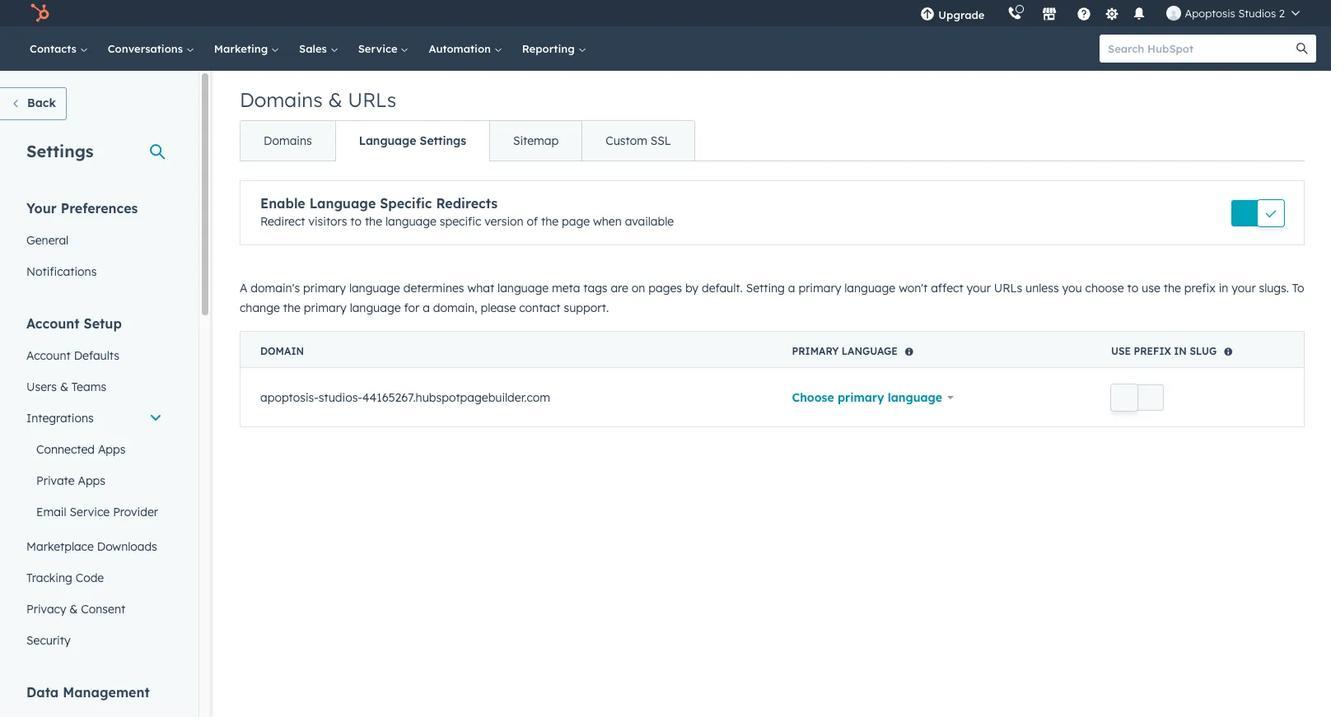 Task type: locate. For each thing, give the bounding box(es) containing it.
service inside 'link'
[[358, 42, 401, 55]]

to right visitors
[[350, 214, 362, 229]]

navigation
[[240, 120, 695, 161]]

0 vertical spatial language
[[359, 133, 417, 148]]

meta
[[552, 281, 580, 296]]

apoptosis studios 2
[[1185, 7, 1285, 20]]

0 vertical spatial a
[[788, 281, 796, 296]]

account setup element
[[16, 315, 172, 657]]

1 vertical spatial apps
[[78, 474, 105, 489]]

primary right choose
[[838, 391, 885, 406]]

language up the specific
[[359, 133, 417, 148]]

service inside account setup element
[[70, 505, 110, 520]]

language inside "enable language specific redirects redirect visitors to the language specific version of the page when available"
[[386, 214, 437, 229]]

the right 'use'
[[1164, 281, 1181, 296]]

domains down domains & urls
[[264, 133, 312, 148]]

primary language
[[792, 345, 898, 358]]

1 account from the top
[[26, 316, 80, 332]]

private apps link
[[16, 466, 172, 497]]

tara schultz image
[[1167, 6, 1182, 21]]

2 horizontal spatial &
[[328, 87, 342, 112]]

0 vertical spatial account
[[26, 316, 80, 332]]

a
[[788, 281, 796, 296], [423, 301, 430, 316]]

your right affect
[[967, 281, 991, 296]]

account for account defaults
[[26, 349, 71, 363]]

primary
[[792, 345, 839, 358]]

integrations
[[26, 411, 94, 426]]

0 vertical spatial to
[[350, 214, 362, 229]]

account
[[26, 316, 80, 332], [26, 349, 71, 363]]

primary up domain
[[304, 301, 347, 316]]

your preferences element
[[16, 199, 172, 288]]

conversations link
[[98, 26, 204, 71]]

0 horizontal spatial a
[[423, 301, 430, 316]]

page
[[562, 214, 590, 229]]

Search HubSpot search field
[[1100, 35, 1302, 63]]

apps
[[98, 442, 126, 457], [78, 474, 105, 489]]

tracking
[[26, 571, 72, 586]]

1 horizontal spatial service
[[358, 42, 401, 55]]

hubspot link
[[20, 3, 62, 23]]

sitemap link
[[489, 121, 582, 161]]

1 vertical spatial language
[[310, 195, 376, 212]]

1 vertical spatial service
[[70, 505, 110, 520]]

& for privacy
[[69, 602, 78, 617]]

to left 'use'
[[1128, 281, 1139, 296]]

account up users
[[26, 349, 71, 363]]

a right for
[[423, 301, 430, 316]]

primary inside popup button
[[838, 391, 885, 406]]

change
[[240, 301, 280, 316]]

account inside account defaults link
[[26, 349, 71, 363]]

prefix
[[1185, 281, 1216, 296]]

marketplace
[[26, 540, 94, 555]]

email
[[36, 505, 66, 520]]

apps for private apps
[[78, 474, 105, 489]]

0 vertical spatial apps
[[98, 442, 126, 457]]

available
[[625, 214, 674, 229]]

0 horizontal spatial &
[[60, 380, 68, 395]]

visitors
[[308, 214, 347, 229]]

preferences
[[61, 200, 138, 217]]

1 horizontal spatial urls
[[994, 281, 1023, 296]]

service right sales link
[[358, 42, 401, 55]]

the down domain's
[[283, 301, 301, 316]]

0 vertical spatial urls
[[348, 87, 396, 112]]

studios
[[1239, 7, 1277, 20]]

to
[[350, 214, 362, 229], [1128, 281, 1139, 296]]

& inside 'link'
[[60, 380, 68, 395]]

hubspot image
[[30, 3, 49, 23]]

& for users
[[60, 380, 68, 395]]

2 vertical spatial &
[[69, 602, 78, 617]]

0 horizontal spatial urls
[[348, 87, 396, 112]]

service
[[358, 42, 401, 55], [70, 505, 110, 520]]

account up account defaults
[[26, 316, 80, 332]]

help image
[[1077, 7, 1092, 22]]

primary
[[303, 281, 346, 296], [799, 281, 842, 296], [304, 301, 347, 316], [838, 391, 885, 406]]

marketplace downloads
[[26, 540, 157, 555]]

& down sales link
[[328, 87, 342, 112]]

language inside the 'choose primary language' popup button
[[888, 391, 943, 406]]

navigation containing domains
[[240, 120, 695, 161]]

1 vertical spatial domains
[[264, 133, 312, 148]]

domains & urls
[[240, 87, 396, 112]]

to inside "enable language specific redirects redirect visitors to the language specific version of the page when available"
[[350, 214, 362, 229]]

apps down connected apps "link"
[[78, 474, 105, 489]]

notifications button
[[1126, 0, 1154, 26]]

settings up redirects
[[420, 133, 466, 148]]

domains inside domains link
[[264, 133, 312, 148]]

back link
[[0, 87, 67, 120]]

settings down the back
[[26, 141, 94, 161]]

1 vertical spatial to
[[1128, 281, 1139, 296]]

settings link
[[1102, 5, 1123, 22]]

language
[[359, 133, 417, 148], [310, 195, 376, 212], [842, 345, 898, 358]]

urls left unless
[[994, 281, 1023, 296]]

determines
[[404, 281, 464, 296]]

1 horizontal spatial to
[[1128, 281, 1139, 296]]

& right users
[[60, 380, 68, 395]]

service down "private apps" "link"
[[70, 505, 110, 520]]

apoptosis-
[[260, 390, 319, 405]]

0 horizontal spatial service
[[70, 505, 110, 520]]

your preferences
[[26, 200, 138, 217]]

apoptosis
[[1185, 7, 1236, 20]]

0 vertical spatial service
[[358, 42, 401, 55]]

security link
[[16, 625, 172, 657]]

connected apps
[[36, 442, 126, 457]]

ssl
[[651, 133, 671, 148]]

domains for domains & urls
[[240, 87, 323, 112]]

conversations
[[108, 42, 186, 55]]

1 vertical spatial urls
[[994, 281, 1023, 296]]

0 horizontal spatial your
[[967, 281, 991, 296]]

notifications
[[26, 264, 97, 279]]

1 vertical spatial account
[[26, 349, 71, 363]]

domains for domains
[[264, 133, 312, 148]]

apoptosis studios 2 button
[[1157, 0, 1310, 26]]

by
[[686, 281, 699, 296]]

1 horizontal spatial a
[[788, 281, 796, 296]]

menu item
[[997, 0, 1000, 26]]

tracking code
[[26, 571, 104, 586]]

data management
[[26, 685, 150, 701]]

to inside a domain's primary language determines what language meta tags are on pages by default. setting a primary language won't affect your urls unless you choose to use the prefix in your slugs. to change the primary language for a domain, please contact support.
[[1128, 281, 1139, 296]]

use prefix in slug
[[1112, 345, 1217, 358]]

data management element
[[26, 684, 172, 718]]

apps up "private apps" "link"
[[98, 442, 126, 457]]

apps inside connected apps "link"
[[98, 442, 126, 457]]

sitemap
[[513, 133, 559, 148]]

2 account from the top
[[26, 349, 71, 363]]

1 vertical spatial &
[[60, 380, 68, 395]]

language up the choose primary language
[[842, 345, 898, 358]]

0 vertical spatial &
[[328, 87, 342, 112]]

domains up domains link
[[240, 87, 323, 112]]

account for account setup
[[26, 316, 80, 332]]

0 horizontal spatial to
[[350, 214, 362, 229]]

1 horizontal spatial settings
[[420, 133, 466, 148]]

1 horizontal spatial your
[[1232, 281, 1256, 296]]

1 vertical spatial a
[[423, 301, 430, 316]]

2 vertical spatial language
[[842, 345, 898, 358]]

primary right setting
[[799, 281, 842, 296]]

language inside "enable language specific redirects redirect visitors to the language specific version of the page when available"
[[310, 195, 376, 212]]

0 vertical spatial domains
[[240, 87, 323, 112]]

1 horizontal spatial &
[[69, 602, 78, 617]]

menu
[[909, 0, 1312, 26]]

urls down service 'link'
[[348, 87, 396, 112]]

your right in
[[1232, 281, 1256, 296]]

2
[[1280, 7, 1285, 20]]

settings
[[420, 133, 466, 148], [26, 141, 94, 161]]

language up visitors
[[310, 195, 376, 212]]

use
[[1112, 345, 1131, 358]]

the right the of
[[541, 214, 559, 229]]

choose
[[792, 391, 834, 406]]

reporting link
[[512, 26, 596, 71]]

apps inside "private apps" "link"
[[78, 474, 105, 489]]

& right privacy
[[69, 602, 78, 617]]

2 your from the left
[[1232, 281, 1256, 296]]

defaults
[[74, 349, 119, 363]]

a right setting
[[788, 281, 796, 296]]



Task type: vqa. For each thing, say whether or not it's contained in the screenshot.
'on'
yes



Task type: describe. For each thing, give the bounding box(es) containing it.
choose primary language
[[792, 391, 943, 406]]

version
[[485, 214, 524, 229]]

upgrade
[[939, 8, 985, 21]]

privacy
[[26, 602, 66, 617]]

downloads
[[97, 540, 157, 555]]

automation link
[[419, 26, 512, 71]]

email service provider
[[36, 505, 158, 520]]

calling icon button
[[1001, 2, 1030, 24]]

domain's
[[251, 281, 300, 296]]

sales link
[[289, 26, 348, 71]]

language settings
[[359, 133, 466, 148]]

account setup
[[26, 316, 122, 332]]

domain,
[[433, 301, 478, 316]]

studios-
[[319, 390, 362, 405]]

tracking code link
[[16, 563, 172, 594]]

email service provider link
[[16, 497, 172, 528]]

marketing
[[214, 42, 271, 55]]

account defaults link
[[16, 340, 172, 372]]

language inside navigation
[[359, 133, 417, 148]]

account defaults
[[26, 349, 119, 363]]

data
[[26, 685, 59, 701]]

& for domains
[[328, 87, 342, 112]]

setup
[[84, 316, 122, 332]]

marketing link
[[204, 26, 289, 71]]

upgrade image
[[921, 7, 935, 22]]

slug
[[1190, 345, 1217, 358]]

settings inside navigation
[[420, 133, 466, 148]]

management
[[63, 685, 150, 701]]

setting
[[746, 281, 785, 296]]

are
[[611, 281, 629, 296]]

language settings link
[[335, 121, 489, 161]]

general
[[26, 233, 69, 248]]

specific
[[440, 214, 482, 229]]

settings image
[[1105, 7, 1120, 22]]

notifications image
[[1133, 7, 1147, 22]]

search button
[[1289, 35, 1317, 63]]

custom
[[606, 133, 648, 148]]

enable
[[260, 195, 305, 212]]

privacy & consent
[[26, 602, 125, 617]]

apps for connected apps
[[98, 442, 126, 457]]

pages
[[649, 281, 682, 296]]

primary right domain's
[[303, 281, 346, 296]]

when
[[593, 214, 622, 229]]

contact
[[519, 301, 561, 316]]

enable language specific redirects redirect visitors to the language specific version of the page when available
[[260, 195, 674, 229]]

a
[[240, 281, 248, 296]]

code
[[76, 571, 104, 586]]

users & teams link
[[16, 372, 172, 403]]

teams
[[72, 380, 106, 395]]

to
[[1293, 281, 1305, 296]]

custom ssl
[[606, 133, 671, 148]]

privacy & consent link
[[16, 594, 172, 625]]

back
[[27, 96, 56, 110]]

you
[[1063, 281, 1082, 296]]

calling icon image
[[1008, 7, 1023, 21]]

for
[[404, 301, 420, 316]]

marketplace downloads link
[[16, 531, 172, 563]]

language for primary
[[842, 345, 898, 358]]

in
[[1219, 281, 1229, 296]]

custom ssl link
[[582, 121, 694, 161]]

the down the specific
[[365, 214, 382, 229]]

users & teams
[[26, 380, 106, 395]]

what
[[468, 281, 495, 296]]

won't
[[899, 281, 928, 296]]

security
[[26, 634, 71, 648]]

redirect
[[260, 214, 305, 229]]

provider
[[113, 505, 158, 520]]

default.
[[702, 281, 743, 296]]

tags
[[584, 281, 608, 296]]

private apps
[[36, 474, 105, 489]]

notifications link
[[16, 256, 172, 288]]

specific
[[380, 195, 432, 212]]

urls inside a domain's primary language determines what language meta tags are on pages by default. setting a primary language won't affect your urls unless you choose to use the prefix in your slugs. to change the primary language for a domain, please contact support.
[[994, 281, 1023, 296]]

a domain's primary language determines what language meta tags are on pages by default. setting a primary language won't affect your urls unless you choose to use the prefix in your slugs. to change the primary language for a domain, please contact support.
[[240, 281, 1305, 316]]

sales
[[299, 42, 330, 55]]

please
[[481, 301, 516, 316]]

marketplaces image
[[1043, 7, 1058, 22]]

integrations button
[[16, 403, 172, 434]]

contacts
[[30, 42, 80, 55]]

0 horizontal spatial settings
[[26, 141, 94, 161]]

apoptosis-studios-44165267.hubspotpagebuilder.com
[[260, 390, 551, 405]]

use
[[1142, 281, 1161, 296]]

choose primary language button
[[792, 389, 954, 407]]

menu containing apoptosis studios 2
[[909, 0, 1312, 26]]

marketplaces button
[[1033, 0, 1067, 26]]

unless
[[1026, 281, 1059, 296]]

support.
[[564, 301, 609, 316]]

search image
[[1297, 43, 1308, 54]]

language for enable
[[310, 195, 376, 212]]

redirects
[[436, 195, 498, 212]]

44165267.hubspotpagebuilder.com
[[362, 390, 551, 405]]

1 your from the left
[[967, 281, 991, 296]]

general link
[[16, 225, 172, 256]]

domains link
[[241, 121, 335, 161]]

automation
[[429, 42, 494, 55]]



